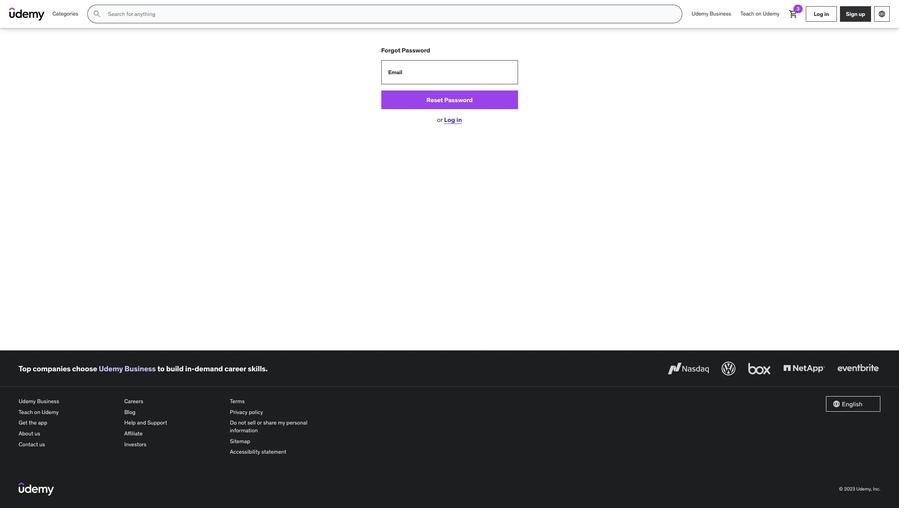 Task type: locate. For each thing, give the bounding box(es) containing it.
password inside button
[[445, 96, 473, 104]]

1 vertical spatial teach on udemy link
[[19, 407, 118, 418]]

1 vertical spatial udemy image
[[19, 483, 54, 496]]

Search for anything text field
[[107, 7, 673, 21]]

teach on udemy link left shopping cart with 3 items icon
[[736, 5, 785, 23]]

in
[[825, 10, 830, 17], [457, 116, 462, 124]]

1 horizontal spatial log in link
[[807, 6, 838, 22]]

teach
[[741, 10, 755, 17], [19, 409, 33, 416]]

us
[[35, 430, 40, 437], [39, 441, 45, 448]]

on up the
[[34, 409, 40, 416]]

careers
[[124, 398, 143, 405]]

log in link right 3
[[807, 6, 838, 22]]

1 vertical spatial password
[[445, 96, 473, 104]]

volkswagen image
[[721, 360, 738, 378]]

business inside udemy business teach on udemy get the app about us contact us
[[37, 398, 59, 405]]

and
[[137, 420, 146, 427]]

0 horizontal spatial password
[[402, 46, 431, 54]]

business
[[710, 10, 732, 17], [125, 364, 156, 373], [37, 398, 59, 405]]

0 horizontal spatial on
[[34, 409, 40, 416]]

build
[[166, 364, 184, 373]]

3 link
[[785, 5, 803, 23]]

share
[[263, 420, 277, 427]]

udemy,
[[857, 486, 873, 492]]

2 vertical spatial udemy business link
[[19, 397, 118, 407]]

investors link
[[124, 439, 224, 450]]

information
[[230, 427, 258, 434]]

log in link down reset password button
[[445, 116, 462, 124]]

teach up get
[[19, 409, 33, 416]]

sign up link
[[841, 6, 872, 22]]

0 horizontal spatial log in link
[[445, 116, 462, 124]]

contact us link
[[19, 439, 118, 450]]

udemy business link
[[688, 5, 736, 23], [99, 364, 156, 373], [19, 397, 118, 407]]

teach on udemy link
[[736, 5, 785, 23], [19, 407, 118, 418]]

career
[[225, 364, 246, 373]]

0 vertical spatial business
[[710, 10, 732, 17]]

1 vertical spatial business
[[125, 364, 156, 373]]

inc.
[[874, 486, 881, 492]]

0 horizontal spatial log
[[445, 116, 455, 124]]

password up or log in
[[445, 96, 473, 104]]

0 horizontal spatial or
[[257, 420, 262, 427]]

0 vertical spatial password
[[402, 46, 431, 54]]

2 horizontal spatial business
[[710, 10, 732, 17]]

0 horizontal spatial business
[[37, 398, 59, 405]]

0 horizontal spatial teach on udemy link
[[19, 407, 118, 418]]

on inside udemy business teach on udemy get the app about us contact us
[[34, 409, 40, 416]]

udemy
[[692, 10, 709, 17], [763, 10, 780, 17], [99, 364, 123, 373], [19, 398, 36, 405], [42, 409, 59, 416]]

careers blog help and support affiliate investors
[[124, 398, 167, 448]]

0 vertical spatial teach
[[741, 10, 755, 17]]

1 horizontal spatial in
[[825, 10, 830, 17]]

1 vertical spatial teach
[[19, 409, 33, 416]]

in left sign
[[825, 10, 830, 17]]

us right about
[[35, 430, 40, 437]]

help and support link
[[124, 418, 224, 429]]

1 horizontal spatial teach on udemy link
[[736, 5, 785, 23]]

log right 3
[[815, 10, 824, 17]]

1 vertical spatial or
[[257, 420, 262, 427]]

personal
[[287, 420, 308, 427]]

1 vertical spatial on
[[34, 409, 40, 416]]

terms
[[230, 398, 245, 405]]

companies
[[33, 364, 71, 373]]

1 horizontal spatial on
[[756, 10, 762, 17]]

in down reset password button
[[457, 116, 462, 124]]

skills.
[[248, 364, 268, 373]]

sell
[[248, 420, 256, 427]]

us right contact
[[39, 441, 45, 448]]

business for udemy business
[[710, 10, 732, 17]]

log in link
[[807, 6, 838, 22], [445, 116, 462, 124]]

0 vertical spatial log in link
[[807, 6, 838, 22]]

or
[[437, 116, 443, 124], [257, 420, 262, 427]]

udemy image
[[9, 7, 45, 21], [19, 483, 54, 496]]

teach right udemy business
[[741, 10, 755, 17]]

in-
[[185, 364, 195, 373]]

categories
[[52, 10, 78, 17]]

password right 'forgot'
[[402, 46, 431, 54]]

0 vertical spatial or
[[437, 116, 443, 124]]

0 vertical spatial in
[[825, 10, 830, 17]]

1 horizontal spatial log
[[815, 10, 824, 17]]

2 vertical spatial business
[[37, 398, 59, 405]]

privacy
[[230, 409, 248, 416]]

policy
[[249, 409, 263, 416]]

0 horizontal spatial teach
[[19, 409, 33, 416]]

reset password button
[[382, 91, 518, 109]]

blog link
[[124, 407, 224, 418]]

0 vertical spatial on
[[756, 10, 762, 17]]

log
[[815, 10, 824, 17], [445, 116, 455, 124]]

0 horizontal spatial in
[[457, 116, 462, 124]]

app
[[38, 420, 47, 427]]

1 horizontal spatial or
[[437, 116, 443, 124]]

or right the sell
[[257, 420, 262, 427]]

about
[[19, 430, 33, 437]]

© 2023 udemy, inc.
[[840, 486, 881, 492]]

teach inside udemy business teach on udemy get the app about us contact us
[[19, 409, 33, 416]]

password
[[402, 46, 431, 54], [445, 96, 473, 104]]

1 horizontal spatial password
[[445, 96, 473, 104]]

log down reset password button
[[445, 116, 455, 124]]

1 vertical spatial in
[[457, 116, 462, 124]]

log in
[[815, 10, 830, 17]]

box image
[[747, 360, 773, 378]]

0 vertical spatial log
[[815, 10, 824, 17]]

or down reset
[[437, 116, 443, 124]]

teach on udemy link up about us link
[[19, 407, 118, 418]]

on left 3 link
[[756, 10, 762, 17]]

on
[[756, 10, 762, 17], [34, 409, 40, 416]]

2023
[[845, 486, 856, 492]]



Task type: describe. For each thing, give the bounding box(es) containing it.
or log in
[[437, 116, 462, 124]]

3
[[797, 6, 800, 12]]

netapp image
[[782, 360, 827, 378]]

affiliate link
[[124, 429, 224, 439]]

reset
[[427, 96, 443, 104]]

careers link
[[124, 397, 224, 407]]

the
[[29, 420, 37, 427]]

nasdaq image
[[667, 360, 711, 378]]

password for forgot password
[[402, 46, 431, 54]]

affiliate
[[124, 430, 143, 437]]

©
[[840, 486, 844, 492]]

1 horizontal spatial business
[[125, 364, 156, 373]]

not
[[238, 420, 246, 427]]

shopping cart with 3 items image
[[789, 9, 799, 19]]

0 vertical spatial us
[[35, 430, 40, 437]]

sign
[[847, 10, 858, 17]]

1 vertical spatial log in link
[[445, 116, 462, 124]]

privacy policy link
[[230, 407, 330, 418]]

small image
[[833, 400, 841, 408]]

demand
[[195, 364, 223, 373]]

terms link
[[230, 397, 330, 407]]

about us link
[[19, 429, 118, 439]]

top companies choose udemy business to build in-demand career skills.
[[19, 364, 268, 373]]

choose
[[72, 364, 97, 373]]

english button
[[827, 397, 881, 412]]

teach on udemy
[[741, 10, 780, 17]]

support
[[148, 420, 167, 427]]

1 vertical spatial log
[[445, 116, 455, 124]]

password for reset password
[[445, 96, 473, 104]]

0 vertical spatial udemy image
[[9, 7, 45, 21]]

do not sell or share my personal information button
[[230, 418, 330, 436]]

forgot
[[382, 46, 401, 54]]

top
[[19, 364, 31, 373]]

sitemap link
[[230, 436, 330, 447]]

sign up
[[847, 10, 866, 17]]

up
[[859, 10, 866, 17]]

1 vertical spatial us
[[39, 441, 45, 448]]

submit search image
[[93, 9, 102, 19]]

udemy business
[[692, 10, 732, 17]]

choose a language image
[[879, 10, 887, 18]]

do
[[230, 420, 237, 427]]

help
[[124, 420, 136, 427]]

to
[[157, 364, 165, 373]]

0 vertical spatial udemy business link
[[688, 5, 736, 23]]

sitemap
[[230, 438, 250, 445]]

1 horizontal spatial teach
[[741, 10, 755, 17]]

investors
[[124, 441, 147, 448]]

get the app link
[[19, 418, 118, 429]]

get
[[19, 420, 28, 427]]

0 vertical spatial teach on udemy link
[[736, 5, 785, 23]]

business for udemy business teach on udemy get the app about us contact us
[[37, 398, 59, 405]]

my
[[278, 420, 285, 427]]

statement
[[262, 449, 287, 456]]

forgot password
[[382, 46, 431, 54]]

1 vertical spatial udemy business link
[[99, 364, 156, 373]]

blog
[[124, 409, 136, 416]]

english
[[843, 400, 863, 408]]

categories button
[[48, 5, 83, 23]]

contact
[[19, 441, 38, 448]]

accessibility statement link
[[230, 447, 330, 458]]

terms privacy policy do not sell or share my personal information sitemap accessibility statement
[[230, 398, 308, 456]]

accessibility
[[230, 449, 260, 456]]

udemy business teach on udemy get the app about us contact us
[[19, 398, 59, 448]]

eventbrite image
[[837, 360, 881, 378]]

or inside the terms privacy policy do not sell or share my personal information sitemap accessibility statement
[[257, 420, 262, 427]]

reset password
[[427, 96, 473, 104]]



Task type: vqa. For each thing, say whether or not it's contained in the screenshot.
or
yes



